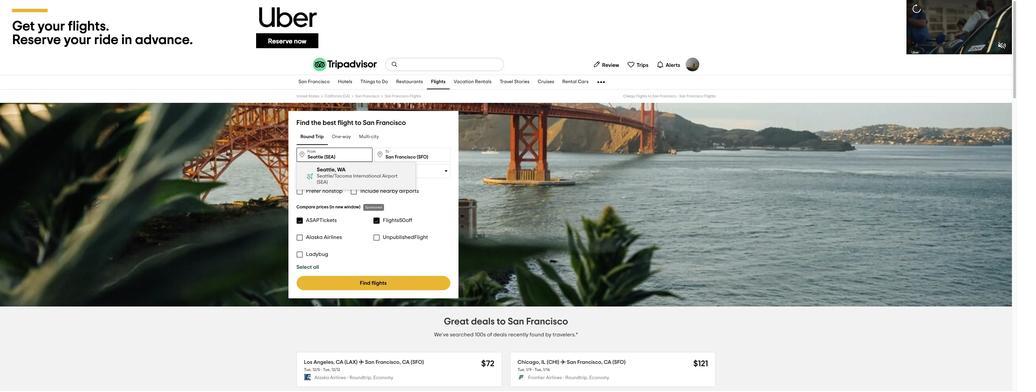 Task type: vqa. For each thing, say whether or not it's contained in the screenshot.
Pick up location
no



Task type: describe. For each thing, give the bounding box(es) containing it.
city or airport text field for to
[[374, 148, 450, 162]]

tue, 12/5  - tue, 12/12
[[304, 369, 340, 373]]

roundtrip, for $121
[[565, 376, 588, 381]]

trip
[[315, 135, 324, 140]]

united states link
[[296, 95, 319, 98]]

return
[[346, 167, 358, 170]]

1
[[385, 172, 387, 176]]

frontier airlines - roundtrip, economy
[[528, 376, 609, 381]]

rental cars
[[562, 80, 589, 85]]

flight
[[338, 120, 354, 127]]

rental cars link
[[558, 75, 593, 89]]

ladybug
[[306, 252, 328, 257]]

seattle,
[[317, 167, 336, 173]]

asaptickets
[[306, 218, 337, 223]]

all
[[313, 265, 319, 270]]

hotels
[[338, 80, 352, 85]]

tue, 1/9  - tue, 1/16
[[518, 369, 550, 373]]

angeles,
[[314, 360, 335, 366]]

san right (ca)
[[355, 95, 362, 98]]

1 vertical spatial deals
[[493, 333, 507, 338]]

things to do
[[360, 80, 388, 85]]

compare prices (in new window)
[[296, 205, 360, 210]]

- for alaska airlines - roundtrip, economy
[[347, 376, 348, 381]]

12/5
[[312, 369, 320, 373]]

select all
[[296, 265, 319, 270]]

states
[[309, 95, 319, 98]]

cruises link
[[534, 75, 558, 89]]

hotels link
[[334, 75, 356, 89]]

1 tue, from the left
[[304, 369, 312, 373]]

trips link
[[625, 58, 651, 71]]

economy for $121
[[589, 376, 609, 381]]

(sfo) for $72
[[411, 360, 424, 366]]

rentals
[[475, 80, 492, 85]]

of
[[487, 333, 492, 338]]

airports
[[399, 189, 419, 194]]

los angeles, ca (lax)
[[304, 360, 358, 366]]

seattle, wa seattle/tacoma international airport (sea)
[[317, 167, 398, 185]]

rental
[[562, 80, 577, 85]]

by
[[545, 333, 551, 338]]

depart
[[307, 167, 319, 170]]

airlines for $72
[[330, 376, 346, 381]]

1 vertical spatial san francisco link
[[355, 95, 379, 98]]

vacation rentals
[[454, 80, 492, 85]]

3 tue, from the left
[[518, 369, 525, 373]]

to
[[385, 150, 389, 154]]

we've
[[434, 333, 449, 338]]

depart mon, 11/27
[[307, 167, 329, 177]]

california (ca)
[[325, 95, 350, 98]]

0 vertical spatial deals
[[471, 318, 495, 327]]

profile picture image
[[686, 58, 699, 71]]

francisco down profile picture
[[687, 95, 703, 98]]

(chi)
[[547, 360, 559, 366]]

alaska for alaska airlines
[[306, 235, 323, 240]]

(ca)
[[343, 95, 350, 98]]

round
[[301, 135, 314, 140]]

san up the united
[[298, 80, 307, 85]]

prefer
[[306, 189, 321, 194]]

vacation
[[454, 80, 474, 85]]

nonstop
[[322, 189, 343, 194]]

cruises
[[538, 80, 554, 85]]

travel stories
[[500, 80, 530, 85]]

- down 'alerts'
[[677, 95, 678, 98]]

united states
[[296, 95, 319, 98]]

find flights
[[360, 281, 387, 286]]

1/16
[[543, 369, 550, 373]]

los
[[304, 360, 312, 366]]

recently
[[508, 333, 529, 338]]

to right "cheap"
[[648, 95, 652, 98]]

travel
[[500, 80, 513, 85]]

chicago, il (chi)
[[518, 360, 559, 366]]

alaska airlines - roundtrip, economy
[[314, 376, 393, 381]]

stories
[[514, 80, 530, 85]]

compare
[[296, 205, 315, 210]]

return mon, 12/4
[[346, 167, 367, 177]]

sponsored
[[365, 206, 382, 210]]

the
[[311, 120, 321, 127]]

flights50off
[[383, 218, 412, 223]]

one-way
[[332, 135, 351, 140]]

travel stories link
[[496, 75, 534, 89]]

san right "cheap"
[[652, 95, 659, 98]]

to right flight
[[355, 120, 361, 127]]

alaska for alaska airlines - roundtrip, economy
[[314, 376, 329, 381]]

airlines for $121
[[546, 376, 562, 381]]

multi-city
[[359, 135, 379, 140]]

san francisco, ca (sfo) for $72
[[365, 360, 424, 366]]

prefer nonstop
[[306, 189, 343, 194]]

mon, for mon, 12/4
[[346, 172, 357, 177]]

alerts
[[666, 62, 680, 68]]

(in
[[330, 205, 334, 210]]

,
[[387, 172, 388, 176]]

1 ca from the left
[[336, 360, 343, 366]]

include nearby airports
[[360, 189, 419, 194]]

economy for $72
[[373, 376, 393, 381]]

ca for $121
[[604, 360, 611, 366]]

window)
[[344, 205, 360, 210]]

travelers.*
[[553, 333, 578, 338]]

francisco down restaurants link
[[392, 95, 409, 98]]

one-
[[332, 135, 342, 140]]

united
[[296, 95, 308, 98]]

multi-
[[359, 135, 371, 140]]



Task type: locate. For each thing, give the bounding box(es) containing it.
0 horizontal spatial ca
[[336, 360, 343, 366]]

- right '1/9'
[[532, 369, 534, 373]]

find the best flight to san francisco
[[296, 120, 406, 127]]

$121
[[693, 361, 708, 369]]

1 horizontal spatial mon,
[[346, 172, 357, 177]]

review
[[602, 62, 619, 68]]

12/4
[[358, 172, 367, 177]]

mon,
[[307, 172, 318, 177], [346, 172, 357, 177]]

0 horizontal spatial find
[[296, 120, 310, 127]]

0 horizontal spatial roundtrip,
[[349, 376, 372, 381]]

- for tue, 1/9  - tue, 1/16
[[532, 369, 534, 373]]

san francisco
[[298, 80, 330, 85], [355, 95, 379, 98]]

2 san francisco, ca (sfo) from the left
[[567, 360, 626, 366]]

new
[[335, 205, 343, 210]]

- for frontier airlines - roundtrip, economy
[[563, 376, 564, 381]]

1 horizontal spatial find
[[360, 281, 370, 286]]

1 (sfo) from the left
[[411, 360, 424, 366]]

san down do
[[385, 95, 391, 98]]

airlines down asaptickets
[[324, 235, 342, 240]]

City or Airport text field
[[296, 148, 372, 162], [374, 148, 450, 162]]

find flights button
[[296, 277, 450, 291]]

1 francisco, from the left
[[376, 360, 401, 366]]

search image
[[391, 61, 398, 68]]

100s
[[475, 333, 486, 338]]

great
[[444, 318, 469, 327]]

0 horizontal spatial san francisco link
[[294, 75, 334, 89]]

find left the
[[296, 120, 310, 127]]

flights
[[372, 281, 387, 286]]

things
[[360, 80, 375, 85]]

francisco up states
[[308, 80, 330, 85]]

from
[[307, 150, 316, 154]]

roundtrip,
[[349, 376, 372, 381], [565, 376, 588, 381]]

cheap
[[623, 95, 635, 98]]

san francisco, ca (sfo)
[[365, 360, 424, 366], [567, 360, 626, 366]]

city
[[371, 135, 379, 140]]

0 horizontal spatial (sfo)
[[411, 360, 424, 366]]

francisco up city
[[376, 120, 406, 127]]

francisco, for $121
[[577, 360, 603, 366]]

mon, down 'return'
[[346, 172, 357, 177]]

francisco up by
[[526, 318, 568, 327]]

airlines down 12/12 on the bottom of page
[[330, 376, 346, 381]]

seattle/tacoma
[[317, 174, 352, 179]]

2 mon, from the left
[[346, 172, 357, 177]]

review link
[[590, 58, 622, 71]]

1 horizontal spatial san francisco, ca (sfo)
[[567, 360, 626, 366]]

tripadvisor image
[[313, 58, 377, 71]]

restaurants
[[396, 80, 423, 85]]

None search field
[[386, 59, 503, 71]]

airlines
[[324, 235, 342, 240], [330, 376, 346, 381], [546, 376, 562, 381]]

francisco down things to do link on the top of the page
[[363, 95, 379, 98]]

tue, down chicago, il (chi)
[[535, 369, 542, 373]]

tue, down los
[[304, 369, 312, 373]]

san francisco link up states
[[294, 75, 334, 89]]

things to do link
[[356, 75, 392, 89]]

unpublishedflight
[[383, 235, 428, 240]]

2 city or airport text field from the left
[[374, 148, 450, 162]]

san francisco down the things
[[355, 95, 379, 98]]

2 ca from the left
[[402, 360, 410, 366]]

0 horizontal spatial francisco,
[[376, 360, 401, 366]]

california (ca) link
[[325, 95, 350, 98]]

- right the '12/5'
[[321, 369, 322, 373]]

2 horizontal spatial ca
[[604, 360, 611, 366]]

11/27
[[319, 172, 329, 177]]

0 vertical spatial find
[[296, 120, 310, 127]]

1 mon, from the left
[[307, 172, 318, 177]]

city or airport text field for from
[[296, 148, 372, 162]]

vacation rentals link
[[450, 75, 496, 89]]

francisco, for $72
[[376, 360, 401, 366]]

francisco
[[308, 80, 330, 85], [363, 95, 379, 98], [392, 95, 409, 98], [660, 95, 677, 98], [687, 95, 703, 98], [376, 120, 406, 127], [526, 318, 568, 327]]

francisco,
[[376, 360, 401, 366], [577, 360, 603, 366]]

-
[[677, 95, 678, 98], [321, 369, 322, 373], [532, 369, 534, 373], [347, 376, 348, 381], [563, 376, 564, 381]]

2 tue, from the left
[[323, 369, 331, 373]]

cheap flights to san francisco - san francisco flights
[[623, 95, 716, 98]]

mon, inside depart mon, 11/27
[[307, 172, 318, 177]]

san francisco link
[[294, 75, 334, 89], [355, 95, 379, 98]]

restaurants link
[[392, 75, 427, 89]]

0 vertical spatial alaska
[[306, 235, 323, 240]]

find for find the best flight to san francisco
[[296, 120, 310, 127]]

1 horizontal spatial city or airport text field
[[374, 148, 450, 162]]

san up "recently"
[[508, 318, 524, 327]]

alaska airlines
[[306, 235, 342, 240]]

1 horizontal spatial (sfo)
[[612, 360, 626, 366]]

san down 'alerts'
[[679, 95, 686, 98]]

tue, down angeles,
[[323, 369, 331, 373]]

roundtrip, for $72
[[349, 376, 372, 381]]

city or airport text field up 1 , economy
[[374, 148, 450, 162]]

found
[[530, 333, 544, 338]]

mon, inside return mon, 12/4
[[346, 172, 357, 177]]

to up we've searched 100s of deals recently found by travelers.*
[[497, 318, 506, 327]]

- for tue, 12/5  - tue, 12/12
[[321, 369, 322, 373]]

0 vertical spatial san francisco
[[298, 80, 330, 85]]

alerts link
[[654, 58, 683, 71]]

airlines down 1/16
[[546, 376, 562, 381]]

1 horizontal spatial san francisco
[[355, 95, 379, 98]]

san up the multi-city
[[363, 120, 375, 127]]

san
[[298, 80, 307, 85], [355, 95, 362, 98], [385, 95, 391, 98], [652, 95, 659, 98], [679, 95, 686, 98], [363, 120, 375, 127], [508, 318, 524, 327], [365, 360, 374, 366], [567, 360, 576, 366]]

wa
[[337, 167, 346, 173]]

(sfo) for $121
[[612, 360, 626, 366]]

tue,
[[304, 369, 312, 373], [323, 369, 331, 373], [518, 369, 525, 373], [535, 369, 542, 373]]

do
[[382, 80, 388, 85]]

1/9
[[526, 369, 532, 373]]

francisco down 'alerts'
[[660, 95, 677, 98]]

deals
[[471, 318, 495, 327], [493, 333, 507, 338]]

alaska down tue, 12/5  - tue, 12/12
[[314, 376, 329, 381]]

san up frontier airlines - roundtrip, economy at the right of page
[[567, 360, 576, 366]]

alaska up ladybug
[[306, 235, 323, 240]]

1 horizontal spatial roundtrip,
[[565, 376, 588, 381]]

1 vertical spatial san francisco
[[355, 95, 379, 98]]

san francisco link down the things
[[355, 95, 379, 98]]

ca for $72
[[402, 360, 410, 366]]

san francisco, ca (sfo) for $121
[[567, 360, 626, 366]]

round trip
[[301, 135, 324, 140]]

1 san francisco, ca (sfo) from the left
[[365, 360, 424, 366]]

chicago,
[[518, 360, 540, 366]]

0 horizontal spatial city or airport text field
[[296, 148, 372, 162]]

1 horizontal spatial francisco,
[[577, 360, 603, 366]]

include
[[360, 189, 379, 194]]

1 vertical spatial alaska
[[314, 376, 329, 381]]

12/12
[[331, 369, 340, 373]]

city or airport text field up wa
[[296, 148, 372, 162]]

0 horizontal spatial mon,
[[307, 172, 318, 177]]

frontier
[[528, 376, 545, 381]]

- right frontier
[[563, 376, 564, 381]]

cars
[[578, 80, 589, 85]]

(lax)
[[344, 360, 358, 366]]

il
[[541, 360, 546, 366]]

1 horizontal spatial san francisco link
[[355, 95, 379, 98]]

2 francisco, from the left
[[577, 360, 603, 366]]

mon, down 'depart'
[[307, 172, 318, 177]]

we've searched 100s of deals recently found by travelers.*
[[434, 333, 578, 338]]

nearby
[[380, 189, 398, 194]]

1 vertical spatial find
[[360, 281, 370, 286]]

find inside 'button'
[[360, 281, 370, 286]]

$72
[[481, 361, 494, 369]]

1 city or airport text field from the left
[[296, 148, 372, 162]]

- down (lax)
[[347, 376, 348, 381]]

mon, for mon, 11/27
[[307, 172, 318, 177]]

deals right "of"
[[493, 333, 507, 338]]

1 horizontal spatial ca
[[402, 360, 410, 366]]

0 horizontal spatial san francisco, ca (sfo)
[[365, 360, 424, 366]]

san right (lax)
[[365, 360, 374, 366]]

best
[[323, 120, 336, 127]]

1 roundtrip, from the left
[[349, 376, 372, 381]]

san francisco up states
[[298, 80, 330, 85]]

flights link
[[427, 75, 450, 89]]

ca
[[336, 360, 343, 366], [402, 360, 410, 366], [604, 360, 611, 366]]

way
[[342, 135, 351, 140]]

california
[[325, 95, 342, 98]]

advertisement region
[[0, 0, 1012, 54]]

international
[[353, 174, 381, 179]]

find left flights
[[360, 281, 370, 286]]

find for find flights
[[360, 281, 370, 286]]

0 vertical spatial san francisco link
[[294, 75, 334, 89]]

2 (sfo) from the left
[[612, 360, 626, 366]]

to left do
[[376, 80, 381, 85]]

0 horizontal spatial san francisco
[[298, 80, 330, 85]]

san francisco flights link
[[385, 95, 421, 98]]

deals up 100s
[[471, 318, 495, 327]]

trips
[[637, 62, 648, 68]]

3 ca from the left
[[604, 360, 611, 366]]

to
[[376, 80, 381, 85], [648, 95, 652, 98], [355, 120, 361, 127], [497, 318, 506, 327]]

searched
[[450, 333, 474, 338]]

san francisco flights
[[385, 95, 421, 98]]

2 roundtrip, from the left
[[565, 376, 588, 381]]

tue, left '1/9'
[[518, 369, 525, 373]]

4 tue, from the left
[[535, 369, 542, 373]]

airport
[[382, 174, 398, 179]]



